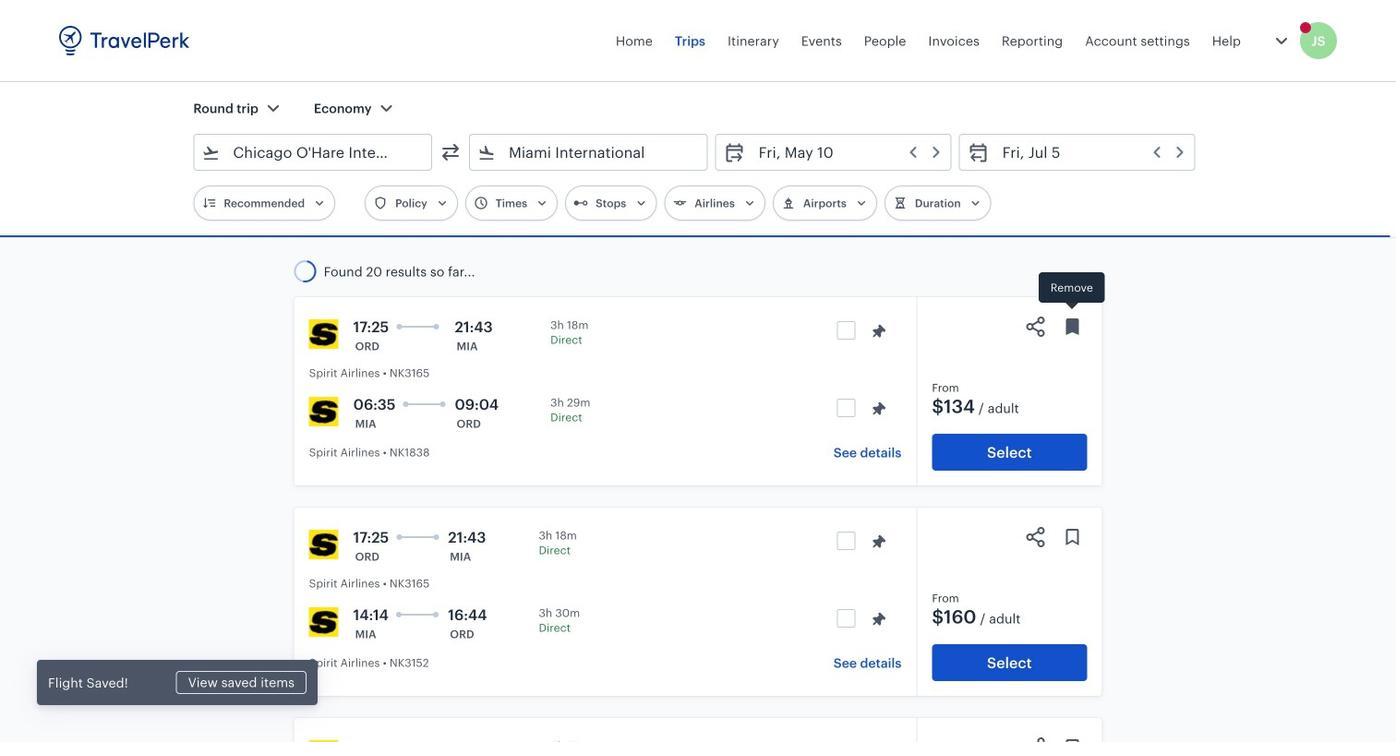 Task type: describe. For each thing, give the bounding box(es) containing it.
From search field
[[220, 138, 407, 167]]

2 spirit airlines image from the top
[[309, 397, 339, 427]]



Task type: vqa. For each thing, say whether or not it's contained in the screenshot.
tooltip
yes



Task type: locate. For each thing, give the bounding box(es) containing it.
To search field
[[496, 138, 683, 167]]

Depart field
[[746, 138, 944, 167]]

spirit airlines image
[[309, 741, 339, 743]]

4 spirit airlines image from the top
[[309, 608, 339, 637]]

3 spirit airlines image from the top
[[309, 530, 339, 560]]

Return field
[[990, 138, 1188, 167]]

1 spirit airlines image from the top
[[309, 320, 339, 349]]

tooltip
[[1039, 273, 1106, 312]]

spirit airlines image
[[309, 320, 339, 349], [309, 397, 339, 427], [309, 530, 339, 560], [309, 608, 339, 637]]



